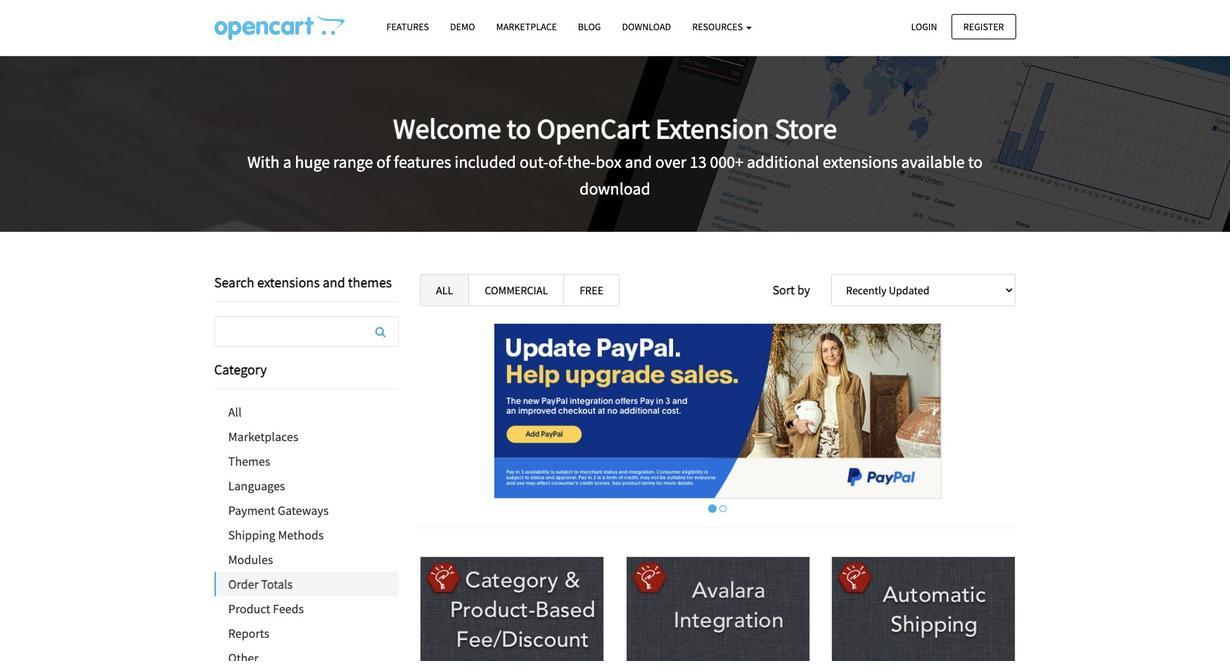 Task type: vqa. For each thing, say whether or not it's contained in the screenshot.
With
yes



Task type: describe. For each thing, give the bounding box(es) containing it.
register
[[963, 20, 1004, 33]]

out-
[[520, 151, 548, 173]]

order totals link
[[216, 572, 399, 597]]

additional
[[747, 151, 819, 173]]

search
[[214, 274, 254, 291]]

marketplace link
[[486, 15, 567, 39]]

marketplaces link
[[214, 425, 399, 449]]

download
[[580, 178, 650, 200]]

features
[[386, 20, 429, 33]]

0 horizontal spatial to
[[507, 111, 531, 146]]

feeds
[[273, 601, 304, 617]]

a
[[283, 151, 292, 173]]

extensions inside "welcome to opencart extension store with a huge range of features included out-of-the-box and over 13 000+ additional extensions available to download"
[[823, 151, 898, 173]]

0 horizontal spatial and
[[323, 274, 345, 291]]

of
[[376, 151, 391, 173]]

register link
[[951, 14, 1016, 39]]

shipping methods link
[[214, 523, 399, 548]]

free link
[[563, 274, 620, 307]]

order
[[228, 577, 259, 593]]

over
[[655, 151, 686, 173]]

box
[[596, 151, 621, 173]]

extension
[[656, 111, 769, 146]]

search image
[[375, 326, 386, 338]]

welcome to opencart extension store with a huge range of features included out-of-the-box and over 13 000+ additional extensions available to download
[[247, 111, 983, 200]]

payment
[[228, 503, 275, 519]]

and inside "welcome to opencart extension store with a huge range of features included out-of-the-box and over 13 000+ additional extensions available to download"
[[625, 151, 652, 173]]

category
[[214, 361, 267, 378]]

methods
[[278, 527, 324, 544]]

login
[[911, 20, 937, 33]]

blog link
[[567, 15, 611, 39]]

modules link
[[214, 548, 399, 572]]

login link
[[899, 14, 949, 39]]

modules
[[228, 552, 273, 568]]

opencart total orders image
[[214, 15, 344, 40]]

opencart
[[537, 111, 650, 146]]

product
[[228, 601, 270, 617]]

paypal payment gateway image
[[494, 324, 942, 499]]

download link
[[611, 15, 682, 39]]

available
[[901, 151, 965, 173]]

product feeds link
[[214, 597, 399, 622]]

by
[[797, 282, 810, 298]]

13
[[690, 151, 707, 173]]

store
[[775, 111, 837, 146]]

resources
[[692, 20, 745, 33]]

1 vertical spatial to
[[968, 151, 983, 173]]

000+
[[710, 151, 744, 173]]

product feeds
[[228, 601, 304, 617]]

reports
[[228, 626, 269, 642]]

marketplace
[[496, 20, 557, 33]]

avalara integration image
[[626, 558, 809, 662]]

included
[[454, 151, 516, 173]]

gateways
[[278, 503, 329, 519]]



Task type: locate. For each thing, give the bounding box(es) containing it.
0 horizontal spatial extensions
[[257, 274, 320, 291]]

0 horizontal spatial all
[[228, 404, 242, 421]]

features
[[394, 151, 451, 173]]

all link
[[420, 274, 469, 307], [214, 400, 399, 425]]

and right "box"
[[625, 151, 652, 173]]

all link for marketplaces
[[214, 400, 399, 425]]

0 vertical spatial and
[[625, 151, 652, 173]]

1 vertical spatial and
[[323, 274, 345, 291]]

automatic shipping image
[[832, 558, 1015, 662]]

range
[[333, 151, 373, 173]]

extensions
[[823, 151, 898, 173], [257, 274, 320, 291]]

with
[[247, 151, 280, 173]]

themes
[[228, 454, 270, 470]]

marketplaces
[[228, 429, 298, 445]]

category & product-based fee/discount image
[[421, 558, 604, 662]]

demo link
[[440, 15, 486, 39]]

1 horizontal spatial extensions
[[823, 151, 898, 173]]

extensions down store
[[823, 151, 898, 173]]

1 horizontal spatial all link
[[420, 274, 469, 307]]

all
[[436, 283, 453, 297], [228, 404, 242, 421]]

shipping methods
[[228, 527, 324, 544]]

themes link
[[214, 449, 399, 474]]

languages
[[228, 478, 285, 494]]

to right 'available'
[[968, 151, 983, 173]]

payment gateways
[[228, 503, 329, 519]]

download
[[622, 20, 671, 33]]

all link for commercial
[[420, 274, 469, 307]]

sort by
[[772, 282, 810, 298]]

and left themes
[[323, 274, 345, 291]]

0 vertical spatial extensions
[[823, 151, 898, 173]]

extensions right search
[[257, 274, 320, 291]]

commercial link
[[469, 274, 564, 307]]

totals
[[261, 577, 293, 593]]

huge
[[295, 151, 330, 173]]

order totals
[[228, 577, 293, 593]]

0 vertical spatial all
[[436, 283, 453, 297]]

of-
[[548, 151, 567, 173]]

payment gateways link
[[214, 499, 399, 523]]

languages link
[[214, 474, 399, 499]]

search extensions and themes
[[214, 274, 392, 291]]

commercial
[[485, 283, 548, 297]]

blog
[[578, 20, 601, 33]]

1 vertical spatial extensions
[[257, 274, 320, 291]]

and
[[625, 151, 652, 173], [323, 274, 345, 291]]

demo
[[450, 20, 475, 33]]

1 horizontal spatial to
[[968, 151, 983, 173]]

all for marketplaces
[[228, 404, 242, 421]]

1 horizontal spatial all
[[436, 283, 453, 297]]

1 horizontal spatial and
[[625, 151, 652, 173]]

all for commercial
[[436, 283, 453, 297]]

themes
[[348, 274, 392, 291]]

welcome
[[393, 111, 501, 146]]

1 vertical spatial all link
[[214, 400, 399, 425]]

free
[[580, 283, 603, 297]]

0 horizontal spatial all link
[[214, 400, 399, 425]]

shipping
[[228, 527, 275, 544]]

resources link
[[682, 15, 762, 39]]

the-
[[567, 151, 596, 173]]

features link
[[376, 15, 440, 39]]

sort
[[772, 282, 795, 298]]

reports link
[[214, 622, 399, 646]]

1 vertical spatial all
[[228, 404, 242, 421]]

to up out-
[[507, 111, 531, 146]]

None text field
[[215, 317, 398, 347]]

0 vertical spatial all link
[[420, 274, 469, 307]]

to
[[507, 111, 531, 146], [968, 151, 983, 173]]

0 vertical spatial to
[[507, 111, 531, 146]]



